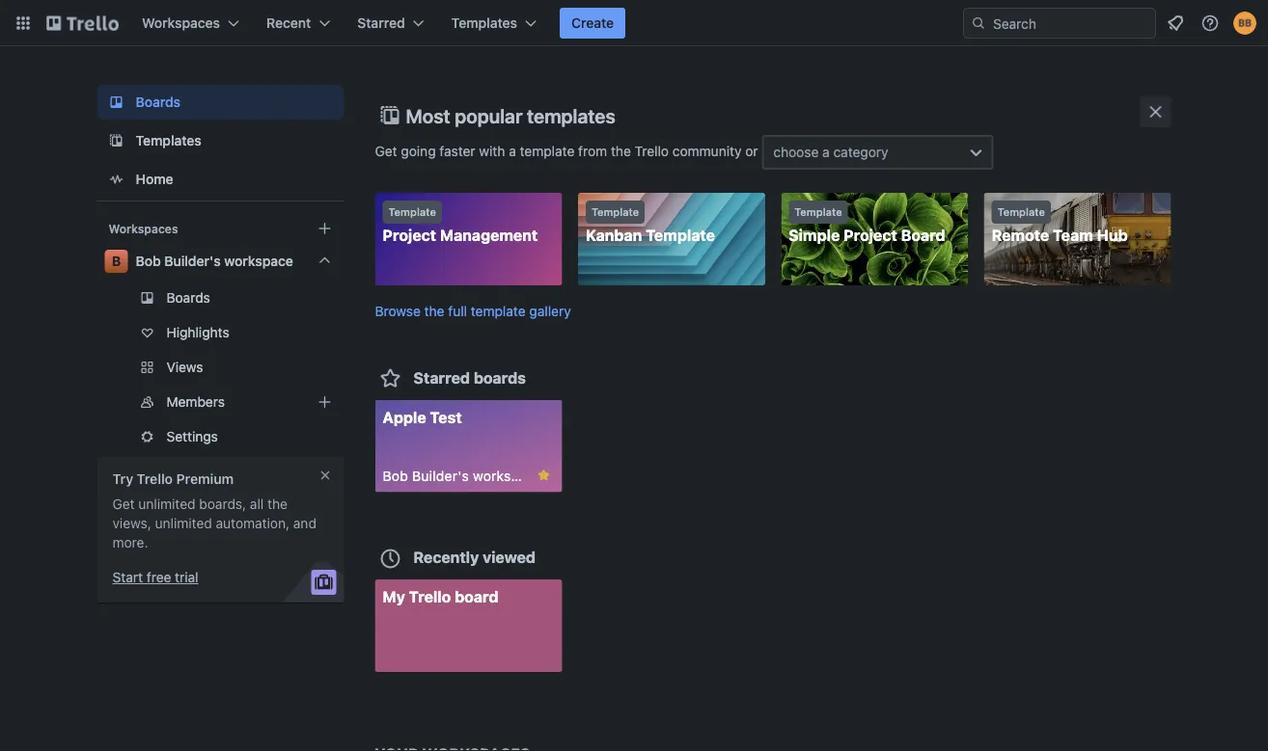 Task type: locate. For each thing, give the bounding box(es) containing it.
the
[[611, 143, 631, 159], [424, 303, 444, 319], [267, 497, 288, 512]]

templates up popular
[[451, 15, 517, 31]]

bob builder's workspace down test
[[383, 468, 543, 484]]

0 vertical spatial unlimited
[[138, 497, 196, 512]]

2 horizontal spatial the
[[611, 143, 631, 159]]

boards link up templates link
[[97, 85, 344, 120]]

0 vertical spatial bob builder's workspace
[[136, 253, 293, 269]]

bob
[[136, 253, 161, 269], [383, 468, 408, 484]]

apple
[[383, 408, 426, 427]]

1 vertical spatial trello
[[137, 471, 173, 487]]

boards right board icon
[[136, 94, 181, 110]]

1 horizontal spatial workspace
[[473, 468, 543, 484]]

0 notifications image
[[1164, 12, 1187, 35]]

1 horizontal spatial the
[[424, 303, 444, 319]]

premium
[[176, 471, 234, 487]]

management
[[440, 226, 538, 245]]

free
[[147, 570, 171, 586]]

kanban
[[586, 226, 642, 245]]

try trello premium get unlimited boards, all the views, unlimited automation, and more.
[[112, 471, 316, 551]]

the for get going faster with a template from the trello community or
[[611, 143, 631, 159]]

0 vertical spatial boards
[[136, 94, 181, 110]]

bob right b at left
[[136, 253, 161, 269]]

template up kanban
[[591, 206, 639, 219]]

1 vertical spatial get
[[112, 497, 135, 512]]

0 vertical spatial get
[[375, 143, 397, 159]]

unlimited
[[138, 497, 196, 512], [155, 516, 212, 532]]

trello right try
[[137, 471, 173, 487]]

1 vertical spatial bob
[[383, 468, 408, 484]]

template remote team hub
[[992, 206, 1128, 245]]

boards
[[474, 369, 526, 387]]

0 horizontal spatial starred
[[357, 15, 405, 31]]

1 vertical spatial boards link
[[97, 283, 344, 314]]

project inside 'template simple project board'
[[844, 226, 897, 245]]

0 vertical spatial the
[[611, 143, 631, 159]]

board
[[455, 588, 498, 607]]

recent
[[266, 15, 311, 31]]

trello left community on the top of page
[[635, 143, 669, 159]]

boards for 2nd the boards link from the bottom of the page
[[136, 94, 181, 110]]

builder's up highlights
[[164, 253, 221, 269]]

template up simple
[[794, 206, 842, 219]]

browse the full template gallery
[[375, 303, 571, 319]]

0 vertical spatial workspaces
[[142, 15, 220, 31]]

open information menu image
[[1201, 14, 1220, 33]]

template project management
[[383, 206, 538, 245]]

the right from
[[611, 143, 631, 159]]

builder's
[[164, 253, 221, 269], [412, 468, 469, 484]]

the left full
[[424, 303, 444, 319]]

bob builder's workspace
[[136, 253, 293, 269], [383, 468, 543, 484]]

2 vertical spatial trello
[[409, 588, 451, 607]]

1 vertical spatial boards
[[166, 290, 210, 306]]

team
[[1053, 226, 1093, 245]]

0 vertical spatial templates
[[451, 15, 517, 31]]

1 horizontal spatial builder's
[[412, 468, 469, 484]]

get left going at left top
[[375, 143, 397, 159]]

0 vertical spatial starred
[[357, 15, 405, 31]]

bob builder's workspace up highlights link
[[136, 253, 293, 269]]

recently viewed
[[414, 549, 536, 567]]

template down going at left top
[[388, 206, 436, 219]]

1 vertical spatial bob builder's workspace
[[383, 468, 543, 484]]

the inside try trello premium get unlimited boards, all the views, unlimited automation, and more.
[[267, 497, 288, 512]]

boards link
[[97, 85, 344, 120], [97, 283, 344, 314]]

2 project from the left
[[844, 226, 897, 245]]

get up the views,
[[112, 497, 135, 512]]

1 horizontal spatial get
[[375, 143, 397, 159]]

a right with
[[509, 143, 516, 159]]

template simple project board
[[789, 206, 945, 245]]

project
[[383, 226, 436, 245], [844, 226, 897, 245]]

category
[[833, 144, 888, 160]]

0 horizontal spatial project
[[383, 226, 436, 245]]

1 horizontal spatial bob builder's workspace
[[383, 468, 543, 484]]

home
[[136, 171, 173, 187]]

starred up test
[[414, 369, 470, 387]]

0 horizontal spatial bob
[[136, 253, 161, 269]]

templates up home
[[136, 133, 202, 149]]

home link
[[97, 162, 344, 197]]

views,
[[112, 516, 151, 532]]

bob down apple
[[383, 468, 408, 484]]

a right choose
[[822, 144, 830, 160]]

template right full
[[471, 303, 526, 319]]

trello
[[635, 143, 669, 159], [137, 471, 173, 487], [409, 588, 451, 607]]

starred right recent dropdown button
[[357, 15, 405, 31]]

boards up highlights
[[166, 290, 210, 306]]

0 horizontal spatial the
[[267, 497, 288, 512]]

templates
[[527, 104, 615, 127]]

template inside 'template project management'
[[388, 206, 436, 219]]

a
[[509, 143, 516, 159], [822, 144, 830, 160]]

0 horizontal spatial trello
[[137, 471, 173, 487]]

template
[[520, 143, 575, 159], [471, 303, 526, 319]]

remote
[[992, 226, 1049, 245]]

settings
[[166, 429, 218, 445]]

project up browse at the left top
[[383, 226, 436, 245]]

templates inside dropdown button
[[451, 15, 517, 31]]

hub
[[1097, 226, 1128, 245]]

template up remote
[[998, 206, 1045, 219]]

get inside try trello premium get unlimited boards, all the views, unlimited automation, and more.
[[112, 497, 135, 512]]

0 horizontal spatial bob builder's workspace
[[136, 253, 293, 269]]

more.
[[112, 535, 148, 551]]

0 horizontal spatial builder's
[[164, 253, 221, 269]]

popular
[[455, 104, 522, 127]]

recently
[[414, 549, 479, 567]]

1 vertical spatial starred
[[414, 369, 470, 387]]

0 vertical spatial trello
[[635, 143, 669, 159]]

1 horizontal spatial trello
[[409, 588, 451, 607]]

boards,
[[199, 497, 246, 512]]

0 horizontal spatial templates
[[136, 133, 202, 149]]

project inside 'template project management'
[[383, 226, 436, 245]]

starred inside popup button
[[357, 15, 405, 31]]

unlimited up the views,
[[138, 497, 196, 512]]

boards link up highlights link
[[97, 283, 344, 314]]

template
[[388, 206, 436, 219], [591, 206, 639, 219], [794, 206, 842, 219], [998, 206, 1045, 219], [646, 226, 715, 245]]

primary element
[[0, 0, 1268, 46]]

template right kanban
[[646, 226, 715, 245]]

1 vertical spatial the
[[424, 303, 444, 319]]

workspace up viewed
[[473, 468, 543, 484]]

template for project
[[388, 206, 436, 219]]

2 vertical spatial the
[[267, 497, 288, 512]]

test
[[430, 408, 462, 427]]

workspaces
[[142, 15, 220, 31], [109, 222, 178, 235]]

0 horizontal spatial get
[[112, 497, 135, 512]]

full
[[448, 303, 467, 319]]

simple
[[789, 226, 840, 245]]

bob builder (bobbuilder40) image
[[1233, 12, 1257, 35]]

0 vertical spatial workspace
[[224, 253, 293, 269]]

1 horizontal spatial starred
[[414, 369, 470, 387]]

most
[[406, 104, 450, 127]]

workspace up highlights link
[[224, 253, 293, 269]]

template down templates
[[520, 143, 575, 159]]

1 horizontal spatial bob
[[383, 468, 408, 484]]

0 vertical spatial boards link
[[97, 85, 344, 120]]

Search field
[[986, 9, 1155, 38]]

builder's down test
[[412, 468, 469, 484]]

boards
[[136, 94, 181, 110], [166, 290, 210, 306]]

trello for my trello board
[[409, 588, 451, 607]]

workspace
[[224, 253, 293, 269], [473, 468, 543, 484]]

template board image
[[105, 129, 128, 152]]

1 horizontal spatial project
[[844, 226, 897, 245]]

template inside 'template simple project board'
[[794, 206, 842, 219]]

1 horizontal spatial templates
[[451, 15, 517, 31]]

starred button
[[346, 8, 436, 39]]

board
[[901, 226, 945, 245]]

starred
[[357, 15, 405, 31], [414, 369, 470, 387]]

trello inside try trello premium get unlimited boards, all the views, unlimited automation, and more.
[[137, 471, 173, 487]]

views
[[166, 359, 203, 375]]

templates
[[451, 15, 517, 31], [136, 133, 202, 149]]

2 boards link from the top
[[97, 283, 344, 314]]

trial
[[175, 570, 198, 586]]

boards for 2nd the boards link from the top
[[166, 290, 210, 306]]

the right all
[[267, 497, 288, 512]]

back to home image
[[46, 8, 119, 39]]

project left board
[[844, 226, 897, 245]]

add image
[[313, 391, 336, 414]]

template for kanban
[[591, 206, 639, 219]]

faster
[[439, 143, 475, 159]]

template inside template remote team hub
[[998, 206, 1045, 219]]

trello right my
[[409, 588, 451, 607]]

and
[[293, 516, 316, 532]]

0 horizontal spatial a
[[509, 143, 516, 159]]

1 project from the left
[[383, 226, 436, 245]]

b
[[112, 253, 121, 269]]

unlimited down boards,
[[155, 516, 212, 532]]

or
[[745, 143, 758, 159]]

get
[[375, 143, 397, 159], [112, 497, 135, 512]]



Task type: vqa. For each thing, say whether or not it's contained in the screenshot.
bob
yes



Task type: describe. For each thing, give the bounding box(es) containing it.
my trello board
[[383, 588, 498, 607]]

start
[[112, 570, 143, 586]]

starred for starred boards
[[414, 369, 470, 387]]

highlights
[[166, 325, 229, 341]]

board image
[[105, 91, 128, 114]]

template for remote
[[998, 206, 1045, 219]]

recent button
[[255, 8, 342, 39]]

gallery
[[529, 303, 571, 319]]

community
[[672, 143, 742, 159]]

create button
[[560, 8, 626, 39]]

click to unstar this board. it will be removed from your starred list. image
[[535, 467, 552, 484]]

templates button
[[440, 8, 548, 39]]

apple test
[[383, 408, 462, 427]]

1 vertical spatial template
[[471, 303, 526, 319]]

workspaces inside workspaces 'dropdown button'
[[142, 15, 220, 31]]

automation,
[[216, 516, 290, 532]]

template for simple
[[794, 206, 842, 219]]

create
[[571, 15, 614, 31]]

1 vertical spatial templates
[[136, 133, 202, 149]]

members
[[166, 394, 225, 410]]

0 vertical spatial bob
[[136, 253, 161, 269]]

starred boards
[[414, 369, 526, 387]]

1 vertical spatial builder's
[[412, 468, 469, 484]]

settings link
[[97, 422, 344, 453]]

get going faster with a template from the trello community or
[[375, 143, 762, 159]]

2 horizontal spatial trello
[[635, 143, 669, 159]]

the for try trello premium get unlimited boards, all the views, unlimited automation, and more.
[[267, 497, 288, 512]]

going
[[401, 143, 436, 159]]

with
[[479, 143, 505, 159]]

trello for try trello premium get unlimited boards, all the views, unlimited automation, and more.
[[137, 471, 173, 487]]

try
[[112, 471, 133, 487]]

members link
[[97, 387, 344, 418]]

1 vertical spatial unlimited
[[155, 516, 212, 532]]

browse
[[375, 303, 421, 319]]

workspaces button
[[130, 8, 251, 39]]

1 vertical spatial workspace
[[473, 468, 543, 484]]

1 horizontal spatial a
[[822, 144, 830, 160]]

from
[[578, 143, 607, 159]]

most popular templates
[[406, 104, 615, 127]]

search image
[[971, 15, 986, 31]]

viewed
[[483, 549, 536, 567]]

home image
[[105, 168, 128, 191]]

my trello board link
[[375, 580, 562, 673]]

starred for starred
[[357, 15, 405, 31]]

choose a category
[[773, 144, 888, 160]]

0 vertical spatial template
[[520, 143, 575, 159]]

browse the full template gallery link
[[375, 303, 571, 319]]

1 boards link from the top
[[97, 85, 344, 120]]

all
[[250, 497, 264, 512]]

template kanban template
[[586, 206, 715, 245]]

0 horizontal spatial workspace
[[224, 253, 293, 269]]

highlights link
[[97, 318, 344, 348]]

start free trial button
[[112, 568, 198, 588]]

1 vertical spatial workspaces
[[109, 222, 178, 235]]

templates link
[[97, 124, 344, 158]]

choose
[[773, 144, 819, 160]]

start free trial
[[112, 570, 198, 586]]

my
[[383, 588, 405, 607]]

views link
[[97, 352, 344, 383]]

create a workspace image
[[313, 217, 336, 240]]

0 vertical spatial builder's
[[164, 253, 221, 269]]



